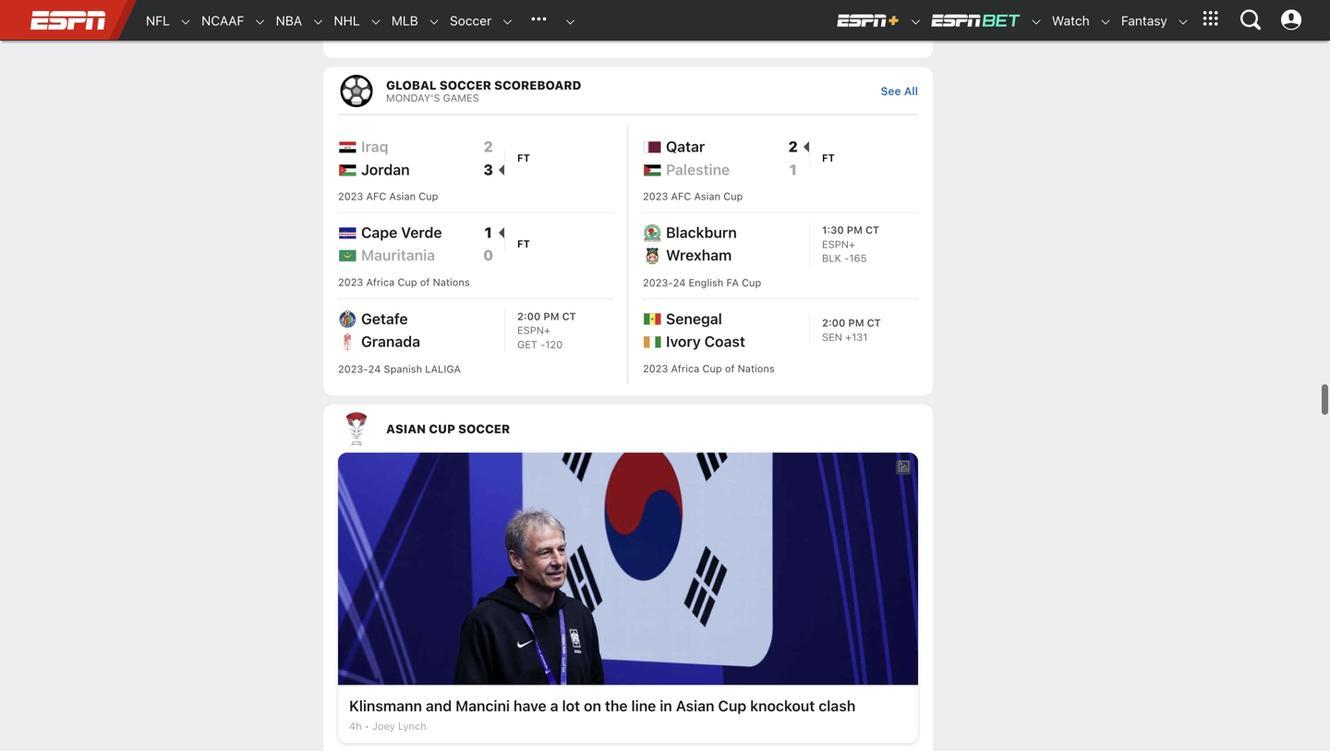 Task type: vqa. For each thing, say whether or not it's contained in the screenshot.


Task type: locate. For each thing, give the bounding box(es) containing it.
ct up 120
[[562, 310, 576, 322]]

1 vertical spatial of
[[725, 363, 735, 375]]

pm up 120
[[544, 310, 560, 322]]

pm inside 2:00 pm ct espn+ get -120
[[544, 310, 560, 322]]

ct inside 2:00 pm ct espn+ get -120
[[562, 310, 576, 322]]

iraq
[[361, 138, 388, 155]]

africa down the mauritania
[[366, 276, 395, 288]]

0 horizontal spatial afc
[[366, 191, 387, 203]]

2023- down granada
[[338, 363, 368, 375]]

ivory coast
[[666, 333, 746, 350]]

0 vertical spatial 24
[[673, 277, 686, 289]]

1 horizontal spatial afc
[[671, 191, 691, 203]]

nfl link
[[137, 1, 170, 41]]

0 horizontal spatial of
[[420, 276, 430, 288]]

espn+ inside 1:30 pm ct espn+ blk -165
[[822, 238, 856, 250]]

africa down ivory
[[671, 363, 700, 375]]

line
[[632, 697, 656, 715]]

afc for palestine
[[671, 191, 691, 203]]

0 vertical spatial 1
[[788, 161, 798, 178]]

espn+
[[822, 238, 856, 250], [517, 324, 551, 336]]

0 vertical spatial espn+
[[822, 238, 856, 250]]

0 horizontal spatial espn+
[[517, 324, 551, 336]]

24 for wrexham
[[673, 277, 686, 289]]

ft up 1:30
[[822, 152, 835, 164]]

ft right 0
[[517, 238, 530, 250]]

soccer down foul
[[440, 78, 491, 92]]

ct for wrexham
[[866, 224, 880, 236]]

africa
[[366, 276, 395, 288], [671, 363, 700, 375]]

verde
[[401, 224, 442, 241]]

2 afc from the left
[[671, 191, 691, 203]]

ft right 3
[[517, 152, 530, 164]]

2023
[[338, 191, 363, 203], [643, 191, 668, 203], [338, 276, 363, 288], [643, 363, 668, 375]]

2 2 from the left
[[788, 138, 798, 155]]

nations down coast
[[738, 363, 775, 375]]

lot
[[562, 697, 580, 715]]

0 horizontal spatial 24
[[368, 363, 381, 375]]

ncaaf link
[[192, 1, 244, 41]]

0 horizontal spatial africa
[[366, 276, 395, 288]]

2023 africa cup of nations
[[338, 276, 470, 288], [643, 363, 775, 375]]

joey lynch
[[372, 720, 427, 732]]

1 vertical spatial -
[[541, 339, 545, 351]]

soccer right cup
[[458, 422, 510, 436]]

24 left 'spanish'
[[368, 363, 381, 375]]

1 for cape verde
[[483, 224, 493, 241]]

ct up 165
[[866, 224, 880, 236]]

1 horizontal spatial 2
[[788, 138, 798, 155]]

ft
[[517, 152, 530, 164], [822, 152, 835, 164], [517, 238, 530, 250]]

nfl
[[146, 13, 170, 28]]

0 horizontal spatial 2:00
[[517, 310, 541, 322]]

2:00 inside 2:00 pm ct sen +131
[[822, 317, 846, 329]]

global soccer scoreboard monday's games
[[386, 78, 581, 104]]

1 vertical spatial nations
[[738, 363, 775, 375]]

1 vertical spatial 24
[[368, 363, 381, 375]]

1 horizontal spatial 24
[[673, 277, 686, 289]]

1 horizontal spatial espn+
[[822, 238, 856, 250]]

2023 afc asian cup down palestine
[[643, 191, 743, 203]]

review:
[[374, 26, 414, 39]]

espn+ down 1:30
[[822, 238, 856, 250]]

2023 for jordan
[[338, 191, 363, 203]]

ft for 3
[[517, 152, 530, 164]]

afc down palestine
[[671, 191, 691, 203]]

0 horizontal spatial 2023-
[[338, 363, 368, 375]]

global
[[386, 78, 437, 92]]

2023 afc asian cup
[[338, 191, 438, 203], [643, 191, 743, 203]]

1 vertical spatial 2023-
[[338, 363, 368, 375]]

- right get
[[541, 339, 545, 351]]

2:00 up get
[[517, 310, 541, 322]]

2023 up getafe
[[338, 276, 363, 288]]

nba link
[[267, 1, 302, 41]]

2023 for mauritania
[[338, 276, 363, 288]]

1 2 from the left
[[483, 138, 493, 155]]

clash
[[819, 697, 856, 715]]

2023- left english
[[643, 277, 673, 289]]

1 horizontal spatial 1
[[788, 161, 798, 178]]

- inside 1:30 pm ct espn+ blk -165
[[845, 252, 849, 264]]

english
[[689, 277, 724, 289]]

espn+ inside 2:00 pm ct espn+ get -120
[[517, 324, 551, 336]]

2:00 for espn+
[[517, 310, 541, 322]]

cup right fa
[[742, 277, 762, 289]]

dias
[[438, 26, 461, 39]]

nations
[[433, 276, 470, 288], [738, 363, 775, 375]]

pm for granada
[[544, 310, 560, 322]]

0 vertical spatial soccer
[[440, 78, 491, 92]]

and
[[426, 697, 452, 715]]

2:00 inside 2:00 pm ct espn+ get -120
[[517, 310, 541, 322]]

qatar
[[666, 138, 705, 155]]

0 vertical spatial -
[[845, 252, 849, 264]]

2:00
[[517, 310, 541, 322], [822, 317, 846, 329]]

2023-
[[643, 277, 673, 289], [338, 363, 368, 375]]

afc
[[366, 191, 387, 203], [671, 191, 691, 203]]

24 left english
[[673, 277, 686, 289]]

1 horizontal spatial 2:00
[[822, 317, 846, 329]]

asian cup soccer
[[386, 422, 510, 436]]

1 vertical spatial africa
[[671, 363, 700, 375]]

joey
[[372, 720, 395, 732]]

1 vertical spatial espn+
[[517, 324, 551, 336]]

2023 afc asian cup for jordan
[[338, 191, 438, 203]]

-
[[845, 252, 849, 264], [541, 339, 545, 351]]

cup down palestine
[[724, 191, 743, 203]]

1 afc from the left
[[366, 191, 387, 203]]

0 horizontal spatial 2
[[483, 138, 493, 155]]

- inside 2:00 pm ct espn+ get -120
[[541, 339, 545, 351]]

var review: did dias foul vicario? newcastle's 'handball' goal
[[349, 26, 674, 39]]

get
[[517, 339, 538, 351]]

1 horizontal spatial 2023 afc asian cup
[[643, 191, 743, 203]]

var review: did dias foul vicario? newcastle's 'handball' goal link
[[349, 19, 915, 47]]

1 horizontal spatial of
[[725, 363, 735, 375]]

2023 down palestine
[[643, 191, 668, 203]]

0 horizontal spatial -
[[541, 339, 545, 351]]

2023-24 spanish laliga
[[338, 363, 461, 375]]

espn+ for wrexham
[[822, 238, 856, 250]]

pm up +131
[[849, 317, 864, 329]]

asian down palestine
[[694, 191, 721, 203]]

0 horizontal spatial 2023 afc asian cup
[[338, 191, 438, 203]]

soccer
[[450, 13, 492, 28]]

jordan
[[361, 161, 410, 178]]

scoreboard
[[494, 78, 581, 92]]

'handball'
[[598, 26, 649, 39]]

2023 africa cup of nations down the mauritania
[[338, 276, 470, 288]]

2:00 pm ct espn+ get -120
[[517, 310, 576, 351]]

ct
[[866, 224, 880, 236], [562, 310, 576, 322], [867, 317, 881, 329]]

cup
[[419, 191, 438, 203], [724, 191, 743, 203], [398, 276, 417, 288], [742, 277, 762, 289], [703, 363, 722, 375], [718, 697, 747, 715]]

mancini
[[456, 697, 510, 715]]

1:30 pm ct espn+ blk -165
[[822, 224, 880, 264]]

ct up +131
[[867, 317, 881, 329]]

2023 down jordan at the top left of the page
[[338, 191, 363, 203]]

0 horizontal spatial 1
[[483, 224, 493, 241]]

see all link
[[881, 85, 918, 98]]

2:00 for sen
[[822, 317, 846, 329]]

wrexham
[[666, 246, 732, 264]]

soccer inside 'global soccer scoreboard monday's games'
[[440, 78, 491, 92]]

- right blk
[[845, 252, 849, 264]]

cup
[[429, 422, 455, 436]]

asian down jordan at the top left of the page
[[389, 191, 416, 203]]

vicario?
[[486, 26, 528, 39]]

0 vertical spatial 2023 africa cup of nations
[[338, 276, 470, 288]]

asian
[[389, 191, 416, 203], [694, 191, 721, 203], [676, 697, 715, 715]]

1 vertical spatial 1
[[483, 224, 493, 241]]

2023 africa cup of nations down ivory coast
[[643, 363, 775, 375]]

pm inside 1:30 pm ct espn+ blk -165
[[847, 224, 863, 236]]

pm right 1:30
[[847, 224, 863, 236]]

1 horizontal spatial 2023-
[[643, 277, 673, 289]]

1 2023 afc asian cup from the left
[[338, 191, 438, 203]]

espn+ up get
[[517, 324, 551, 336]]

games
[[443, 92, 479, 104]]

0 vertical spatial 2023-
[[643, 277, 673, 289]]

1 horizontal spatial -
[[845, 252, 849, 264]]

soccer
[[440, 78, 491, 92], [458, 422, 510, 436]]

1 vertical spatial 2023 africa cup of nations
[[643, 363, 775, 375]]

of down coast
[[725, 363, 735, 375]]

klinsmann
[[349, 697, 422, 715]]

ct inside 1:30 pm ct espn+ blk -165
[[866, 224, 880, 236]]

afc down jordan at the top left of the page
[[366, 191, 387, 203]]

var
[[349, 26, 371, 39]]

2
[[483, 138, 493, 155], [788, 138, 798, 155]]

2:00 up the sen
[[822, 317, 846, 329]]

of
[[420, 276, 430, 288], [725, 363, 735, 375]]

2023-24 english fa cup
[[643, 277, 762, 289]]

mlb link
[[382, 1, 418, 41]]

0 horizontal spatial nations
[[433, 276, 470, 288]]

0 vertical spatial nations
[[433, 276, 470, 288]]

2 2023 afc asian cup from the left
[[643, 191, 743, 203]]

1
[[788, 161, 798, 178], [483, 224, 493, 241]]

blackburn
[[666, 224, 737, 241]]

nations down "verde"
[[433, 276, 470, 288]]

the
[[605, 697, 628, 715]]

1 vertical spatial soccer
[[458, 422, 510, 436]]

of down the mauritania
[[420, 276, 430, 288]]

2023 afc asian cup down jordan at the top left of the page
[[338, 191, 438, 203]]

0
[[483, 246, 493, 264]]

2 for 1
[[788, 138, 798, 155]]



Task type: describe. For each thing, give the bounding box(es) containing it.
coast
[[705, 333, 746, 350]]

- for wrexham
[[845, 252, 849, 264]]

3
[[483, 161, 493, 178]]

ct inside 2:00 pm ct sen +131
[[867, 317, 881, 329]]

cape
[[361, 224, 398, 241]]

watch
[[1052, 13, 1090, 28]]

did
[[417, 26, 435, 39]]

all
[[904, 85, 918, 98]]

120
[[545, 339, 563, 351]]

newcastle's
[[531, 26, 595, 39]]

nhl link
[[325, 1, 360, 41]]

4h
[[349, 720, 362, 732]]

lynch
[[398, 720, 427, 732]]

nhl
[[334, 13, 360, 28]]

2 for 3
[[483, 138, 493, 155]]

mauritania
[[361, 246, 435, 264]]

cup down the mauritania
[[398, 276, 417, 288]]

ft for 0
[[517, 238, 530, 250]]

ivory
[[666, 333, 701, 350]]

165
[[849, 252, 867, 264]]

knockout
[[750, 697, 815, 715]]

2023 down ivory
[[643, 363, 668, 375]]

1 horizontal spatial nations
[[738, 363, 775, 375]]

2023 for palestine
[[643, 191, 668, 203]]

asian for jordan
[[389, 191, 416, 203]]

on
[[584, 697, 601, 715]]

nba
[[276, 13, 302, 28]]

foul
[[464, 26, 483, 39]]

granada
[[361, 333, 420, 350]]

goal
[[652, 26, 674, 39]]

watch link
[[1043, 1, 1090, 41]]

- for granada
[[541, 339, 545, 351]]

24 for granada
[[368, 363, 381, 375]]

senegal
[[666, 310, 722, 327]]

1 horizontal spatial 2023 africa cup of nations
[[643, 363, 775, 375]]

monday's
[[386, 92, 440, 104]]

in
[[660, 697, 672, 715]]

cup left knockout
[[718, 697, 747, 715]]

cup up "verde"
[[419, 191, 438, 203]]

1 horizontal spatial africa
[[671, 363, 700, 375]]

mlb
[[392, 13, 418, 28]]

pm for wrexham
[[847, 224, 863, 236]]

0 horizontal spatial 2023 africa cup of nations
[[338, 276, 470, 288]]

afc for jordan
[[366, 191, 387, 203]]

palestine
[[666, 161, 730, 178]]

sen
[[822, 331, 843, 343]]

fantasy link
[[1112, 1, 1168, 41]]

2:00 pm ct sen +131
[[822, 317, 881, 343]]

asian for palestine
[[694, 191, 721, 203]]

0 vertical spatial of
[[420, 276, 430, 288]]

soccer link
[[441, 1, 492, 41]]

2023- for wrexham
[[643, 277, 673, 289]]

ncaaf
[[202, 13, 244, 28]]

+131
[[846, 331, 868, 343]]

1 for palestine
[[788, 161, 798, 178]]

cup down ivory coast
[[703, 363, 722, 375]]

a
[[550, 697, 559, 715]]

2023- for granada
[[338, 363, 368, 375]]

getafe
[[361, 310, 408, 327]]

blk
[[822, 252, 842, 264]]

see all
[[881, 85, 918, 98]]

asian
[[386, 422, 426, 436]]

pm inside 2:00 pm ct sen +131
[[849, 317, 864, 329]]

cape verde
[[361, 224, 442, 241]]

klinsmann and mancini have a lot on the line in asian cup knockout clash
[[349, 697, 856, 715]]

2023 afc asian cup for palestine
[[643, 191, 743, 203]]

asian right the in
[[676, 697, 715, 715]]

laliga
[[425, 363, 461, 375]]

0 vertical spatial africa
[[366, 276, 395, 288]]

ct for granada
[[562, 310, 576, 322]]

spanish
[[384, 363, 422, 375]]

1:30
[[822, 224, 844, 236]]

fantasy
[[1122, 13, 1168, 28]]

espn+ for granada
[[517, 324, 551, 336]]

see
[[881, 85, 901, 98]]

have
[[514, 697, 547, 715]]

fa
[[727, 277, 739, 289]]

ft for 1
[[822, 152, 835, 164]]



